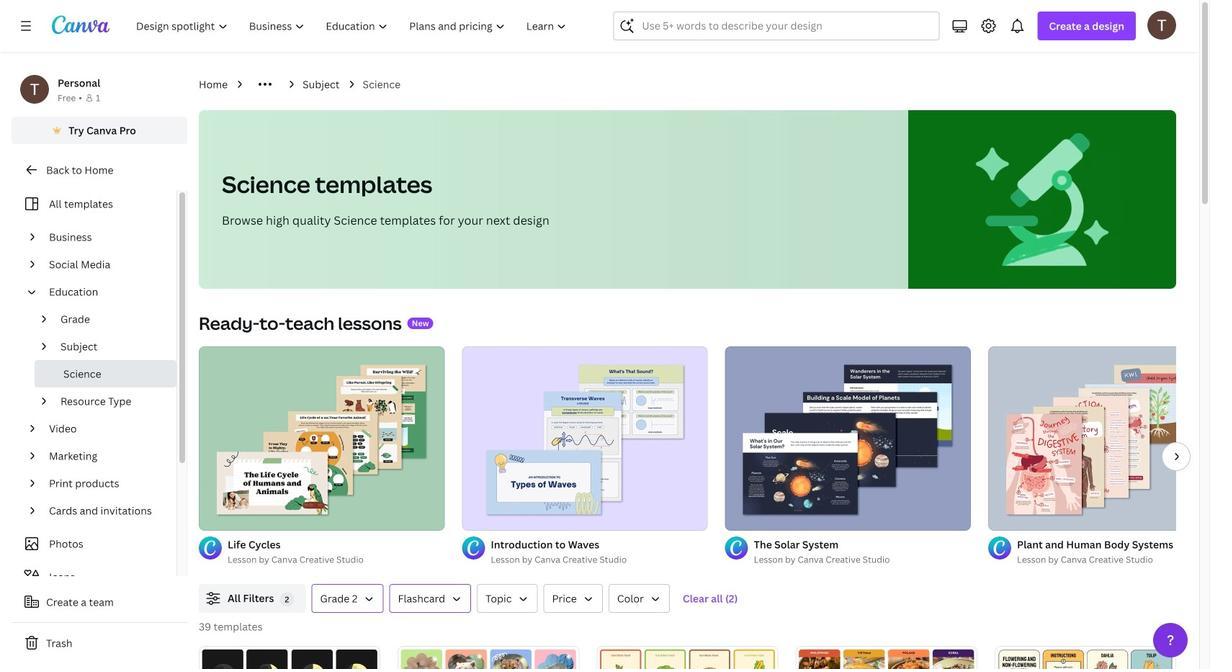Task type: vqa. For each thing, say whether or not it's contained in the screenshot.
Geometric Angled Wave Frame image
no



Task type: locate. For each thing, give the bounding box(es) containing it.
tooltip
[[1124, 597, 1204, 617]]

None search field
[[613, 12, 940, 40]]

terry turtle image
[[1148, 11, 1177, 39]]

2 filter options selected element
[[280, 592, 294, 607]]

bright colorful simple photographic food flashcard image
[[796, 646, 978, 669]]

flowering and non-flowering plants flashcard in blue yellow simple outlined style image
[[995, 646, 1177, 669]]



Task type: describe. For each thing, give the bounding box(es) containing it.
introduction to waves image
[[462, 347, 708, 531]]

plant and human body systems image
[[988, 347, 1210, 531]]

pastel simple photographic animal flashcard image
[[398, 646, 580, 669]]

colorful lined illustration food flashcard image
[[597, 646, 779, 669]]

Search search field
[[642, 12, 930, 40]]

black and yellow flat graphic science flashcard image
[[199, 646, 381, 669]]

the solar system image
[[725, 347, 971, 531]]

life cycles image
[[199, 347, 445, 531]]

top level navigation element
[[127, 12, 579, 40]]



